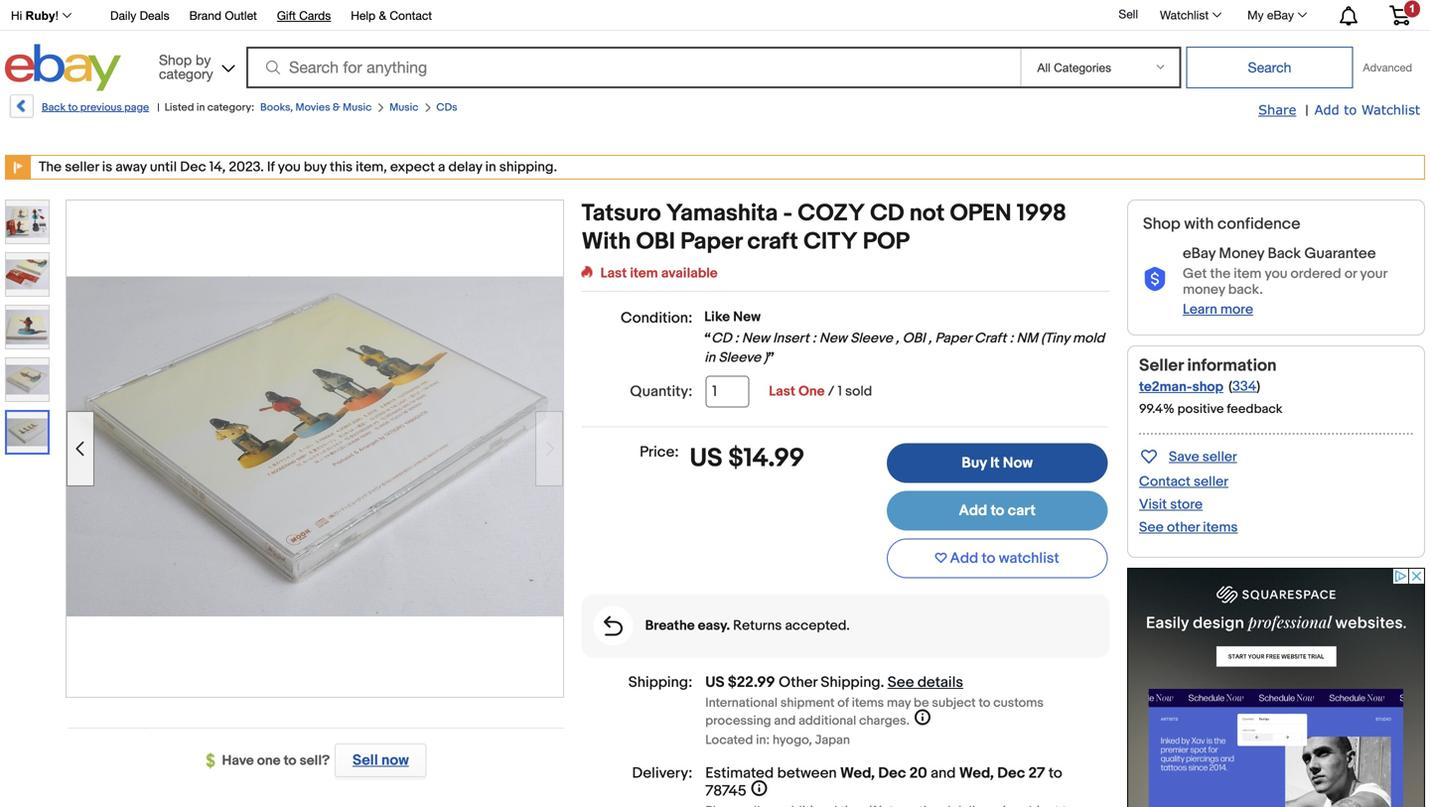 Task type: describe. For each thing, give the bounding box(es) containing it.
condition:
[[621, 309, 693, 327]]

previous
[[80, 101, 122, 114]]

see other items link
[[1139, 519, 1238, 536]]

sell?
[[300, 753, 330, 770]]

processing
[[705, 714, 771, 729]]

paper inside tatsuro yamashita - cozy cd not open 1998 with obi paper craft  city pop
[[680, 228, 742, 256]]

picture 5 of 5 image
[[7, 412, 48, 453]]

open
[[950, 200, 1012, 228]]

in:
[[756, 733, 770, 748]]

item,
[[356, 159, 387, 176]]

international
[[705, 696, 778, 711]]

positive
[[1178, 402, 1224, 417]]

sell for sell
[[1119, 7, 1138, 21]]

to right one
[[284, 753, 297, 770]]

see inside contact seller visit store see other items
[[1139, 519, 1164, 536]]

share
[[1259, 102, 1297, 117]]

and inside international shipment of items may be subject to customs processing and additional charges.
[[774, 714, 796, 729]]

by
[[196, 52, 211, 68]]

details
[[918, 674, 963, 692]]

if
[[267, 159, 275, 176]]

0 horizontal spatial you
[[278, 159, 301, 176]]

shop with confidence
[[1143, 215, 1301, 234]]

cart
[[1008, 502, 1036, 520]]

3 : from the left
[[1010, 330, 1014, 347]]

located in: hyogo, japan
[[705, 733, 850, 748]]

us $14.99
[[690, 443, 805, 474]]

last for last one / 1 sold
[[769, 383, 796, 400]]

until
[[150, 159, 177, 176]]

with details__icon image for breathe easy.
[[604, 616, 623, 636]]

to inside add to cart link
[[991, 502, 1005, 520]]

save seller button
[[1139, 445, 1237, 468]]

daily deals link
[[110, 5, 169, 27]]

cds link
[[436, 101, 458, 114]]

1 horizontal spatial dec
[[878, 765, 906, 783]]

contact seller visit store see other items
[[1139, 474, 1238, 536]]

delivery:
[[632, 765, 693, 783]]

seller for contact
[[1194, 474, 1229, 491]]

new right like
[[733, 309, 761, 326]]

quantity:
[[630, 383, 693, 401]]

1 vertical spatial &
[[333, 101, 340, 114]]

confidence
[[1218, 215, 1301, 234]]

advanced link
[[1353, 48, 1422, 87]]

ebay money back guarantee get the item you ordered or your money back. learn more
[[1183, 245, 1387, 318]]

other
[[779, 674, 818, 692]]

last one / 1 sold
[[769, 383, 872, 400]]

with
[[582, 228, 631, 256]]

last item available
[[601, 265, 718, 282]]

$14.99
[[728, 443, 805, 474]]

books,
[[260, 101, 293, 114]]

picture 4 of 5 image
[[6, 359, 49, 401]]

2 : from the left
[[812, 330, 816, 347]]

share button
[[1259, 101, 1297, 119]]

one
[[799, 383, 825, 400]]

item inside us $14.99 main content
[[630, 265, 658, 282]]

add to cart
[[959, 502, 1036, 520]]

shipping
[[821, 674, 881, 692]]

0 horizontal spatial back
[[42, 101, 66, 114]]

now
[[1003, 454, 1033, 472]]

insert
[[773, 330, 809, 347]]

my ebay link
[[1237, 3, 1316, 27]]

1998
[[1017, 200, 1067, 228]]

charges.
[[859, 714, 910, 729]]

this
[[330, 159, 353, 176]]

other
[[1167, 519, 1200, 536]]

new up "
[[742, 330, 770, 347]]

2 music from the left
[[390, 101, 419, 114]]

shop for shop with confidence
[[1143, 215, 1181, 234]]

us for us $22.99
[[705, 674, 725, 692]]

contact seller link
[[1139, 474, 1229, 491]]

expect
[[390, 159, 435, 176]]

sold
[[845, 383, 872, 400]]

cozy
[[798, 200, 865, 228]]

the
[[1210, 266, 1231, 283]]

"
[[768, 350, 775, 367]]

money
[[1219, 245, 1264, 263]]

Search for anything text field
[[249, 49, 1017, 86]]

or
[[1345, 266, 1357, 283]]

add to watchlist
[[950, 550, 1060, 568]]

334 link
[[1232, 378, 1257, 395]]

picture 1 of 5 image
[[6, 201, 49, 243]]

craft
[[747, 228, 798, 256]]

visit
[[1139, 497, 1167, 513]]

items inside international shipment of items may be subject to customs processing and additional charges.
[[852, 696, 884, 711]]

te2man-shop link
[[1139, 379, 1224, 396]]

0 horizontal spatial in
[[197, 101, 205, 114]]

back to previous page
[[42, 101, 149, 114]]

available
[[661, 265, 718, 282]]

cds
[[436, 101, 458, 114]]

1 music from the left
[[343, 101, 372, 114]]

seller for the
[[65, 159, 99, 176]]

items inside contact seller visit store see other items
[[1203, 519, 1238, 536]]

add for add to cart
[[959, 502, 987, 520]]

category:
[[207, 101, 254, 114]]

.
[[881, 674, 884, 692]]

| inside share | add to watchlist
[[1305, 102, 1309, 119]]

advertisement region
[[1127, 568, 1425, 808]]

contact inside contact seller visit store see other items
[[1139, 474, 1191, 491]]

be
[[914, 696, 929, 711]]

Quantity: text field
[[705, 376, 749, 408]]

0 horizontal spatial |
[[157, 101, 160, 114]]

page
[[124, 101, 149, 114]]

one
[[257, 753, 281, 770]]

$22.99
[[728, 674, 775, 692]]

sell link
[[1110, 7, 1147, 21]]

/
[[828, 383, 835, 400]]

add for add to watchlist
[[950, 550, 979, 568]]

-
[[783, 200, 793, 228]]

information
[[1187, 356, 1277, 376]]

subject
[[932, 696, 976, 711]]

buy
[[304, 159, 327, 176]]

watchlist inside account navigation
[[1160, 8, 1209, 22]]

obi for ,
[[902, 330, 925, 347]]

category
[[159, 66, 213, 82]]

none submit inside "shop by category" banner
[[1186, 47, 1353, 88]]

with details__icon image for ebay money back guarantee
[[1143, 267, 1167, 292]]

gift cards link
[[277, 5, 331, 27]]



Task type: vqa. For each thing, say whether or not it's contained in the screenshot.
Save this search
no



Task type: locate. For each thing, give the bounding box(es) containing it.
sell left watchlist link
[[1119, 7, 1138, 21]]

0 vertical spatial watchlist
[[1160, 8, 1209, 22]]

sell inside 'link'
[[353, 752, 378, 770]]

your
[[1360, 266, 1387, 283]]

with details__icon image left get
[[1143, 267, 1167, 292]]

paper
[[680, 228, 742, 256], [935, 330, 971, 347]]

sell left now
[[353, 752, 378, 770]]

in
[[197, 101, 205, 114], [485, 159, 496, 176], [704, 350, 715, 367]]

!
[[55, 9, 59, 22]]

shop inside shop by category
[[159, 52, 192, 68]]

my ebay
[[1248, 8, 1294, 22]]

us $14.99 main content
[[582, 200, 1110, 808]]

obi left craft
[[902, 330, 925, 347]]

1 vertical spatial you
[[1265, 266, 1288, 283]]

with details__icon image inside us $14.99 main content
[[604, 616, 623, 636]]

like new
[[704, 309, 761, 326]]

0 vertical spatial back
[[42, 101, 66, 114]]

& right movies
[[333, 101, 340, 114]]

0 vertical spatial with details__icon image
[[1143, 267, 1167, 292]]

1 right /
[[838, 383, 842, 400]]

movies
[[295, 101, 330, 114]]

cd inside " cd : new    insert : new    sleeve , obi , paper craft : nm (tiny mold in sleeve )
[[711, 330, 732, 347]]

to inside international shipment of items may be subject to customs processing and additional charges.
[[979, 696, 991, 711]]

: down the like new
[[735, 330, 739, 347]]

1 horizontal spatial back
[[1268, 245, 1301, 263]]

back.
[[1228, 282, 1263, 298]]

cards
[[299, 8, 331, 22]]

obi
[[636, 228, 675, 256], [902, 330, 925, 347]]

seller right save in the right bottom of the page
[[1203, 449, 1237, 466]]

add right share
[[1315, 102, 1340, 117]]

0 horizontal spatial :
[[735, 330, 739, 347]]

1 horizontal spatial watchlist
[[1362, 102, 1420, 117]]

with
[[1184, 215, 1214, 234]]

with details__icon image
[[1143, 267, 1167, 292], [604, 616, 623, 636]]

paper inside " cd : new    insert : new    sleeve , obi , paper craft : nm (tiny mold in sleeve )
[[935, 330, 971, 347]]

ebay right my
[[1267, 8, 1294, 22]]

dec left the 14,
[[180, 159, 206, 176]]

1 : from the left
[[735, 330, 739, 347]]

add to watchlist link
[[1315, 101, 1420, 119]]

add inside add to watchlist button
[[950, 550, 979, 568]]

1 horizontal spatial sleeve
[[850, 330, 893, 347]]

0 horizontal spatial paper
[[680, 228, 742, 256]]

1 vertical spatial ebay
[[1183, 245, 1216, 263]]

)
[[764, 350, 768, 367], [1257, 378, 1260, 395]]

seller
[[65, 159, 99, 176], [1203, 449, 1237, 466], [1194, 474, 1229, 491]]

help
[[351, 8, 376, 22]]

back left previous
[[42, 101, 66, 114]]

dec left 20 at the bottom
[[878, 765, 906, 783]]

in down "
[[704, 350, 715, 367]]

save seller
[[1169, 449, 1237, 466]]

obi inside tatsuro yamashita - cozy cd not open 1998 with obi paper craft  city pop
[[636, 228, 675, 256]]

0 horizontal spatial music
[[343, 101, 372, 114]]

0 vertical spatial cd
[[870, 200, 904, 228]]

cd left not
[[870, 200, 904, 228]]

tatsuro yamashita - cozy cd not open 1998 with obi paper craft  city pop - picture 5 of 5 image
[[67, 277, 563, 617]]

: left nm
[[1010, 330, 1014, 347]]

1 up advanced link
[[1409, 2, 1415, 15]]

add inside share | add to watchlist
[[1315, 102, 1340, 117]]

add to cart link
[[887, 491, 1108, 531]]

picture 3 of 5 image
[[6, 306, 49, 349]]

in right delay
[[485, 159, 496, 176]]

shipping:
[[629, 674, 693, 692]]

1 horizontal spatial :
[[812, 330, 816, 347]]

item inside ebay money back guarantee get the item you ordered or your money back. learn more
[[1234, 266, 1262, 283]]

1 vertical spatial 1
[[838, 383, 842, 400]]

1 vertical spatial us
[[705, 674, 725, 692]]

0 vertical spatial paper
[[680, 228, 742, 256]]

shop for shop by category
[[159, 52, 192, 68]]

2 wed, from the left
[[959, 765, 994, 783]]

1 vertical spatial sleeve
[[719, 350, 761, 367]]

away
[[116, 159, 147, 176]]

1 vertical spatial watchlist
[[1362, 102, 1420, 117]]

sell inside account navigation
[[1119, 7, 1138, 21]]

0 vertical spatial &
[[379, 8, 386, 22]]

sell for sell now
[[353, 752, 378, 770]]

1 vertical spatial add
[[959, 502, 987, 520]]

breathe easy. returns accepted.
[[645, 618, 850, 635]]

money
[[1183, 282, 1225, 298]]

watchlist link
[[1149, 3, 1231, 27]]

last left one
[[769, 383, 796, 400]]

brand outlet link
[[189, 5, 257, 27]]

to right 27
[[1049, 765, 1063, 783]]

1 horizontal spatial |
[[1305, 102, 1309, 119]]

1 vertical spatial shop
[[1143, 215, 1181, 234]]

2 horizontal spatial :
[[1010, 330, 1014, 347]]

1 horizontal spatial cd
[[870, 200, 904, 228]]

last down with
[[601, 265, 627, 282]]

(
[[1229, 378, 1232, 395]]

additional
[[799, 714, 856, 729]]

1 vertical spatial seller
[[1203, 449, 1237, 466]]

& inside account navigation
[[379, 8, 386, 22]]

you inside ebay money back guarantee get the item you ordered or your money back. learn more
[[1265, 266, 1288, 283]]

in inside " cd : new    insert : new    sleeve , obi , paper craft : nm (tiny mold in sleeve )
[[704, 350, 715, 367]]

music
[[343, 101, 372, 114], [390, 101, 419, 114]]

to down advanced link
[[1344, 102, 1357, 117]]

1 horizontal spatial sell
[[1119, 7, 1138, 21]]

obi inside " cd : new    insert : new    sleeve , obi , paper craft : nm (tiny mold in sleeve )
[[902, 330, 925, 347]]

you right if
[[278, 159, 301, 176]]

new
[[733, 309, 761, 326], [742, 330, 770, 347], [819, 330, 847, 347]]

1 vertical spatial back
[[1268, 245, 1301, 263]]

None submit
[[1186, 47, 1353, 88]]

1 inside account navigation
[[1409, 2, 1415, 15]]

0 horizontal spatial watchlist
[[1160, 8, 1209, 22]]

0 horizontal spatial cd
[[711, 330, 732, 347]]

shop by category button
[[150, 44, 239, 87]]

(tiny
[[1041, 330, 1070, 347]]

1 horizontal spatial wed,
[[959, 765, 994, 783]]

seller left is
[[65, 159, 99, 176]]

to left previous
[[68, 101, 78, 114]]

& right the help
[[379, 8, 386, 22]]

add down add to cart link
[[950, 550, 979, 568]]

picture 2 of 5 image
[[6, 253, 49, 296]]

us $22.99
[[705, 674, 775, 692]]

shop left with
[[1143, 215, 1181, 234]]

and inside estimated between wed, dec 20 and wed, dec 27 to 78745
[[931, 765, 956, 783]]

and right 20 at the bottom
[[931, 765, 956, 783]]

| left listed
[[157, 101, 160, 114]]

save
[[1169, 449, 1199, 466]]

0 horizontal spatial &
[[333, 101, 340, 114]]

1 vertical spatial see
[[888, 674, 914, 692]]

to inside share | add to watchlist
[[1344, 102, 1357, 117]]

breathe
[[645, 618, 695, 635]]

1 wed, from the left
[[840, 765, 875, 783]]

1 horizontal spatial and
[[931, 765, 956, 783]]

warning image
[[6, 156, 31, 179]]

0 horizontal spatial wed,
[[840, 765, 875, 783]]

the
[[39, 159, 62, 176]]

us up international
[[705, 674, 725, 692]]

1 vertical spatial sell
[[353, 752, 378, 770]]

to right subject
[[979, 696, 991, 711]]

ebay inside ebay money back guarantee get the item you ordered or your money back. learn more
[[1183, 245, 1216, 263]]

to inside estimated between wed, dec 20 and wed, dec 27 to 78745
[[1049, 765, 1063, 783]]

0 vertical spatial last
[[601, 265, 627, 282]]

us for us $14.99
[[690, 443, 723, 474]]

delay
[[449, 159, 482, 176]]

1 horizontal spatial you
[[1265, 266, 1288, 283]]

deals
[[140, 8, 169, 22]]

cd down like
[[711, 330, 732, 347]]

2 vertical spatial in
[[704, 350, 715, 367]]

1 horizontal spatial music
[[390, 101, 419, 114]]

to left watchlist
[[982, 550, 996, 568]]

0 horizontal spatial shop
[[159, 52, 192, 68]]

0 vertical spatial you
[[278, 159, 301, 176]]

) inside seller information te2man-shop ( 334 ) 99.4% positive feedback
[[1257, 378, 1260, 395]]

you
[[278, 159, 301, 176], [1265, 266, 1288, 283]]

seller inside contact seller visit store see other items
[[1194, 474, 1229, 491]]

see right .
[[888, 674, 914, 692]]

1 vertical spatial paper
[[935, 330, 971, 347]]

1 vertical spatial cd
[[711, 330, 732, 347]]

items right 'other' on the right bottom of page
[[1203, 519, 1238, 536]]

cd inside tatsuro yamashita - cozy cd not open 1998 with obi paper craft  city pop
[[870, 200, 904, 228]]

shipping.
[[499, 159, 557, 176]]

the seller is away until dec 14, 2023. if you buy this item, expect a delay in shipping.
[[39, 159, 557, 176]]

see inside us $14.99 main content
[[888, 674, 914, 692]]

2023.
[[229, 159, 264, 176]]

seller down save seller
[[1194, 474, 1229, 491]]

0 horizontal spatial obi
[[636, 228, 675, 256]]

1 horizontal spatial items
[[1203, 519, 1238, 536]]

share | add to watchlist
[[1259, 102, 1420, 119]]

: right insert
[[812, 330, 816, 347]]

estimated between wed, dec 20 and wed, dec 27 to 78745
[[705, 765, 1063, 801]]

1
[[1409, 2, 1415, 15], [838, 383, 842, 400]]

easy.
[[698, 618, 730, 635]]

learn
[[1183, 301, 1217, 318]]

returns
[[733, 618, 782, 635]]

shop left by
[[159, 52, 192, 68]]

customs
[[993, 696, 1044, 711]]

of
[[838, 696, 849, 711]]

0 vertical spatial )
[[764, 350, 768, 367]]

0 vertical spatial and
[[774, 714, 796, 729]]

0 vertical spatial contact
[[390, 8, 432, 22]]

1 horizontal spatial ebay
[[1267, 8, 1294, 22]]

1 vertical spatial )
[[1257, 378, 1260, 395]]

contact right the help
[[390, 8, 432, 22]]

0 horizontal spatial contact
[[390, 8, 432, 22]]

a
[[438, 159, 445, 176]]

watchlist right the sell link
[[1160, 8, 1209, 22]]

gift cards
[[277, 8, 331, 22]]

watchlist inside share | add to watchlist
[[1362, 102, 1420, 117]]

1 vertical spatial last
[[769, 383, 796, 400]]

| right share "button"
[[1305, 102, 1309, 119]]

items
[[1203, 519, 1238, 536], [852, 696, 884, 711]]

1 horizontal spatial paper
[[935, 330, 971, 347]]

2 horizontal spatial in
[[704, 350, 715, 367]]

2 vertical spatial add
[[950, 550, 979, 568]]

ruby
[[25, 9, 55, 22]]

music left cds
[[390, 101, 419, 114]]

daily deals
[[110, 8, 169, 22]]

not
[[910, 200, 945, 228]]

us right the "price:"
[[690, 443, 723, 474]]

2 , from the left
[[929, 330, 932, 347]]

0 horizontal spatial item
[[630, 265, 658, 282]]

1 vertical spatial with details__icon image
[[604, 616, 623, 636]]

contact up visit store "link"
[[1139, 474, 1191, 491]]

and up located in: hyogo, japan
[[774, 714, 796, 729]]

20
[[910, 765, 927, 783]]

1 inside main content
[[838, 383, 842, 400]]

0 horizontal spatial items
[[852, 696, 884, 711]]

price:
[[640, 443, 679, 461]]

tatsuro yamashita - cozy cd not open 1998 with obi paper craft  city pop
[[582, 200, 1067, 256]]

back up ordered
[[1268, 245, 1301, 263]]

0 horizontal spatial with details__icon image
[[604, 616, 623, 636]]

account navigation
[[0, 0, 1425, 31]]

see details link
[[888, 674, 963, 692]]

0 horizontal spatial see
[[888, 674, 914, 692]]

" cd : new    insert : new    sleeve , obi , paper craft : nm (tiny mold in sleeve )
[[704, 330, 1105, 367]]

1 horizontal spatial contact
[[1139, 474, 1191, 491]]

add down buy
[[959, 502, 987, 520]]

items down other shipping . see details
[[852, 696, 884, 711]]

1 vertical spatial items
[[852, 696, 884, 711]]

seller inside button
[[1203, 449, 1237, 466]]

watchlist down advanced link
[[1362, 102, 1420, 117]]

0 horizontal spatial sleeve
[[719, 350, 761, 367]]

0 vertical spatial sell
[[1119, 7, 1138, 21]]

item left available
[[630, 265, 658, 282]]

0 horizontal spatial ebay
[[1183, 245, 1216, 263]]

1 horizontal spatial ,
[[929, 330, 932, 347]]

0 vertical spatial see
[[1139, 519, 1164, 536]]

0 horizontal spatial and
[[774, 714, 796, 729]]

brand outlet
[[189, 8, 257, 22]]

add inside add to cart link
[[959, 502, 987, 520]]

to left the cart
[[991, 502, 1005, 520]]

wed, down japan
[[840, 765, 875, 783]]

shipment
[[781, 696, 835, 711]]

0 horizontal spatial sell
[[353, 752, 378, 770]]

in right listed
[[197, 101, 205, 114]]

1 horizontal spatial shop
[[1143, 215, 1181, 234]]

2 horizontal spatial dec
[[997, 765, 1025, 783]]

new right insert
[[819, 330, 847, 347]]

0 vertical spatial seller
[[65, 159, 99, 176]]

last for last item available
[[601, 265, 627, 282]]

1 horizontal spatial item
[[1234, 266, 1262, 283]]

shop by category banner
[[0, 0, 1425, 96]]

contact inside account navigation
[[390, 8, 432, 22]]

0 horizontal spatial ,
[[896, 330, 899, 347]]

1 horizontal spatial obi
[[902, 330, 925, 347]]

0 horizontal spatial last
[[601, 265, 627, 282]]

sleeve left "
[[719, 350, 761, 367]]

sleeve
[[850, 330, 893, 347], [719, 350, 761, 367]]

2 item from the left
[[1234, 266, 1262, 283]]

1 horizontal spatial 1
[[1409, 2, 1415, 15]]

) inside " cd : new    insert : new    sleeve , obi , paper craft : nm (tiny mold in sleeve )
[[764, 350, 768, 367]]

0 horizontal spatial dec
[[180, 159, 206, 176]]

item down money
[[1234, 266, 1262, 283]]

334
[[1232, 378, 1257, 395]]

0 vertical spatial sleeve
[[850, 330, 893, 347]]

dec left 27
[[997, 765, 1025, 783]]

0 vertical spatial items
[[1203, 519, 1238, 536]]

now
[[381, 752, 409, 770]]

cd
[[870, 200, 904, 228], [711, 330, 732, 347]]

seller information te2man-shop ( 334 ) 99.4% positive feedback
[[1139, 356, 1283, 417]]

listed
[[165, 101, 194, 114]]

1 , from the left
[[896, 330, 899, 347]]

1 vertical spatial in
[[485, 159, 496, 176]]

ebay
[[1267, 8, 1294, 22], [1183, 245, 1216, 263]]

ebay up get
[[1183, 245, 1216, 263]]

0 vertical spatial obi
[[636, 228, 675, 256]]

you right back.
[[1265, 266, 1288, 283]]

seller for save
[[1203, 449, 1237, 466]]

1 horizontal spatial see
[[1139, 519, 1164, 536]]

0 vertical spatial ebay
[[1267, 8, 1294, 22]]

music right movies
[[343, 101, 372, 114]]

0 vertical spatial in
[[197, 101, 205, 114]]

back inside ebay money back guarantee get the item you ordered or your money back. learn more
[[1268, 245, 1301, 263]]

see down visit
[[1139, 519, 1164, 536]]

hi
[[11, 9, 22, 22]]

0 vertical spatial add
[[1315, 102, 1340, 117]]

0 vertical spatial shop
[[159, 52, 192, 68]]

located
[[705, 733, 753, 748]]

yamashita
[[666, 200, 778, 228]]

2 vertical spatial seller
[[1194, 474, 1229, 491]]

to inside back to previous page link
[[68, 101, 78, 114]]

to inside add to watchlist button
[[982, 550, 996, 568]]

outlet
[[225, 8, 257, 22]]

1 horizontal spatial with details__icon image
[[1143, 267, 1167, 292]]

obi for with
[[636, 228, 675, 256]]

city
[[804, 228, 858, 256]]

obi up last item available
[[636, 228, 675, 256]]

wed, right 20 at the bottom
[[959, 765, 994, 783]]

with details__icon image left breathe
[[604, 616, 623, 636]]

buy
[[962, 454, 987, 472]]

0 horizontal spatial 1
[[838, 383, 842, 400]]

dollar sign image
[[206, 754, 222, 770]]

sleeve up sold
[[850, 330, 893, 347]]

paper up available
[[680, 228, 742, 256]]

dec
[[180, 159, 206, 176], [878, 765, 906, 783], [997, 765, 1025, 783]]

watchlist
[[999, 550, 1060, 568]]

1 vertical spatial contact
[[1139, 474, 1191, 491]]

craft
[[974, 330, 1006, 347]]

1 horizontal spatial )
[[1257, 378, 1260, 395]]

ebay inside account navigation
[[1267, 8, 1294, 22]]

1 item from the left
[[630, 265, 658, 282]]

paper left craft
[[935, 330, 971, 347]]

0 horizontal spatial )
[[764, 350, 768, 367]]

1 horizontal spatial in
[[485, 159, 496, 176]]

1 vertical spatial and
[[931, 765, 956, 783]]



